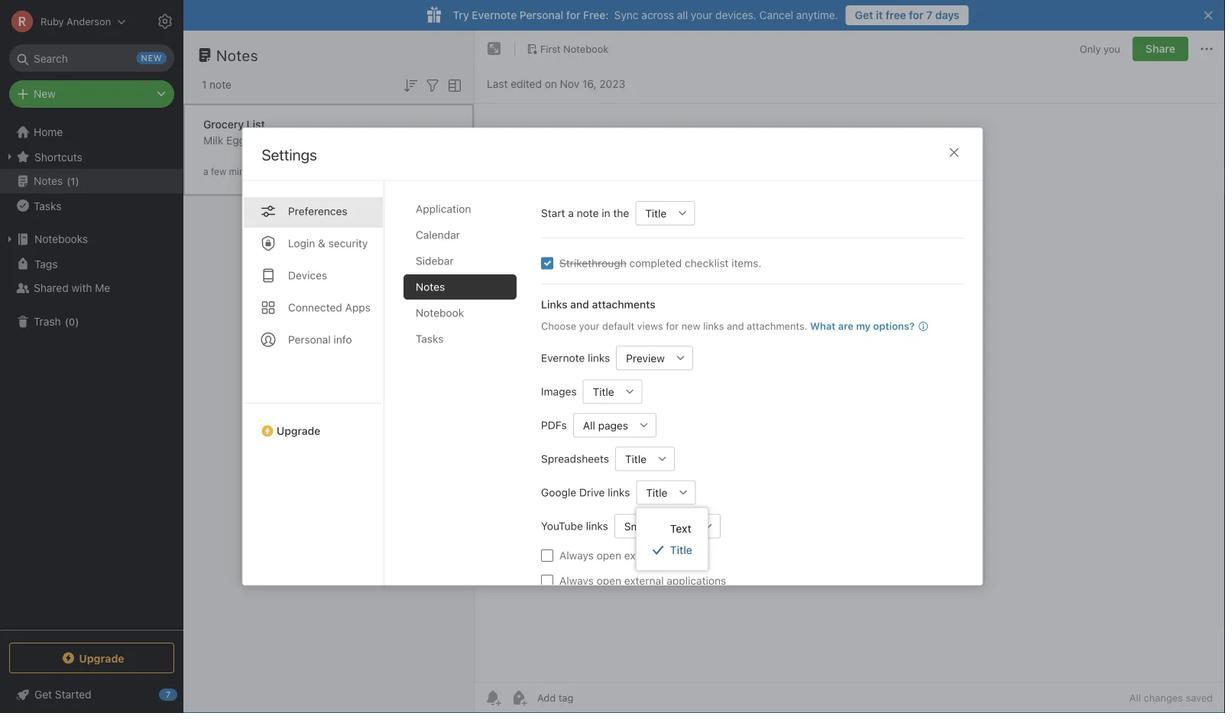 Task type: vqa. For each thing, say whether or not it's contained in the screenshot.


Task type: describe. For each thing, give the bounding box(es) containing it.
all pages button
[[573, 413, 632, 437]]

login
[[288, 237, 315, 249]]

for for free:
[[566, 9, 580, 21]]

cheese
[[286, 134, 323, 147]]

attachments
[[592, 298, 655, 310]]

0 vertical spatial evernote
[[472, 9, 517, 21]]

first notebook button
[[521, 38, 614, 60]]

milk eggs sugar cheese
[[203, 134, 323, 147]]

Choose default view option for Google Drive links field
[[636, 480, 695, 504]]

notebook inside tab
[[415, 306, 464, 319]]

upgrade for the right the upgrade popup button
[[276, 424, 320, 437]]

devices.
[[716, 9, 757, 21]]

grocery
[[203, 118, 244, 131]]

( for trash
[[65, 316, 69, 327]]

Note Editor text field
[[475, 104, 1225, 682]]

1 inside note list element
[[202, 78, 207, 91]]

evernote links
[[541, 351, 610, 364]]

my
[[856, 320, 870, 331]]

title for start a note in the
[[645, 207, 666, 219]]

&
[[318, 237, 325, 249]]

with
[[71, 282, 92, 294]]

nov
[[560, 78, 579, 90]]

text link
[[637, 517, 708, 539]]

views
[[637, 320, 663, 331]]

get
[[855, 9, 873, 21]]

shared
[[34, 282, 69, 294]]

external for files
[[624, 549, 663, 561]]

preview
[[626, 351, 665, 364]]

open for always open external files
[[596, 549, 621, 561]]

changes
[[1144, 692, 1183, 704]]

Search text field
[[20, 44, 164, 72]]

0 vertical spatial note
[[210, 78, 232, 91]]

ago
[[266, 166, 282, 177]]

tasks inside button
[[34, 199, 61, 212]]

) for notes
[[75, 175, 79, 187]]

first notebook
[[540, 43, 609, 54]]

login & security
[[288, 237, 367, 249]]

tags button
[[0, 251, 183, 276]]

a inside note list element
[[203, 166, 208, 177]]

external for applications
[[624, 574, 663, 587]]

application tab
[[403, 196, 516, 221]]

notebooks
[[34, 233, 88, 245]]

Select422 checkbox
[[541, 257, 553, 269]]

what are my options?
[[810, 320, 914, 331]]

16,
[[582, 78, 597, 90]]

title button for images
[[582, 379, 618, 404]]

devices
[[288, 269, 327, 281]]

sync
[[614, 9, 639, 21]]

expand notebooks image
[[4, 233, 16, 245]]

tab list for application
[[243, 181, 384, 585]]

1 horizontal spatial for
[[666, 320, 678, 331]]

choose
[[541, 320, 576, 331]]

links and attachments
[[541, 298, 655, 310]]

you
[[1104, 43, 1120, 54]]

strikethrough completed checklist items.
[[559, 256, 761, 269]]

always open external files
[[559, 549, 687, 561]]

sidebar tab
[[403, 248, 516, 273]]

cancel
[[759, 9, 793, 21]]

grocery list
[[203, 118, 265, 131]]

title button for spreadsheets
[[615, 446, 650, 471]]

calendar
[[415, 228, 460, 241]]

what
[[810, 320, 835, 331]]

all
[[677, 9, 688, 21]]

( for notes
[[67, 175, 71, 187]]

a few minutes ago
[[203, 166, 282, 177]]

spreadsheets
[[541, 452, 609, 465]]

options?
[[873, 320, 914, 331]]

few
[[211, 166, 226, 177]]

apps
[[345, 301, 370, 313]]

links up choose default view option for images field
[[587, 351, 610, 364]]

title link
[[637, 539, 708, 561]]

0
[[69, 316, 75, 327]]

pages
[[598, 419, 628, 431]]

sidebar
[[415, 254, 453, 267]]

title for google drive links
[[646, 486, 667, 499]]

calendar tab
[[403, 222, 516, 247]]

all changes saved
[[1130, 692, 1213, 704]]

trash
[[34, 315, 61, 328]]

) for trash
[[75, 316, 79, 327]]

1 inside notes ( 1 )
[[71, 175, 75, 187]]

list
[[247, 118, 265, 131]]

shared with me link
[[0, 276, 183, 300]]

anytime.
[[796, 9, 838, 21]]

youtube
[[541, 519, 583, 532]]

home
[[34, 126, 63, 138]]

notes tab
[[403, 274, 516, 299]]

tasks inside tab
[[415, 332, 443, 345]]

items.
[[731, 256, 761, 269]]

try evernote personal for free: sync across all your devices. cancel anytime.
[[453, 9, 838, 21]]

default
[[602, 320, 634, 331]]

tasks button
[[0, 193, 183, 218]]

in
[[601, 206, 610, 219]]

google drive links
[[541, 486, 630, 498]]

notebook tab
[[403, 300, 516, 325]]

google
[[541, 486, 576, 498]]

eggs
[[226, 134, 251, 147]]

shortcuts button
[[0, 144, 183, 169]]

minutes
[[229, 166, 263, 177]]

me
[[95, 282, 110, 294]]

get it free for 7 days
[[855, 9, 960, 21]]

note window element
[[475, 31, 1225, 713]]

are
[[838, 320, 853, 331]]

add tag image
[[510, 689, 528, 707]]



Task type: locate. For each thing, give the bounding box(es) containing it.
tree
[[0, 120, 183, 629]]

1 open from the top
[[596, 549, 621, 561]]

start a note in the
[[541, 206, 629, 219]]

0 horizontal spatial personal
[[288, 333, 330, 345]]

personal up first
[[520, 9, 563, 21]]

close image
[[945, 143, 963, 162]]

) inside trash ( 0 )
[[75, 316, 79, 327]]

1 vertical spatial notebook
[[415, 306, 464, 319]]

title button right the the
[[635, 201, 670, 225]]

last
[[487, 78, 508, 90]]

completed
[[629, 256, 682, 269]]

( inside trash ( 0 )
[[65, 316, 69, 327]]

upgrade for the upgrade popup button to the left
[[79, 652, 124, 664]]

expand note image
[[485, 40, 504, 58]]

notes inside tab
[[415, 280, 445, 293]]

tasks down notes ( 1 )
[[34, 199, 61, 212]]

1 vertical spatial external
[[624, 574, 663, 587]]

1 horizontal spatial notebook
[[563, 43, 609, 54]]

1 vertical spatial open
[[596, 574, 621, 587]]

open
[[596, 549, 621, 561], [596, 574, 621, 587]]

1 horizontal spatial tab list
[[403, 196, 529, 585]]

dropdown list menu
[[637, 517, 708, 561]]

open down always open external files
[[596, 574, 621, 587]]

preview button
[[616, 345, 668, 370]]

shortcuts
[[34, 150, 82, 163]]

connected
[[288, 301, 342, 313]]

1 horizontal spatial 1
[[202, 78, 207, 91]]

notes up '1 note'
[[216, 46, 258, 64]]

1 external from the top
[[624, 549, 663, 561]]

home link
[[0, 120, 183, 144]]

0 vertical spatial )
[[75, 175, 79, 187]]

tags
[[34, 257, 58, 270]]

always right always open external applications option in the left of the page
[[559, 574, 593, 587]]

links down drive
[[586, 519, 608, 532]]

links
[[541, 298, 567, 310]]

title button for start a note in the
[[635, 201, 670, 225]]

2 ) from the top
[[75, 316, 79, 327]]

1 vertical spatial a
[[568, 206, 574, 219]]

0 horizontal spatial a
[[203, 166, 208, 177]]

notes inside note list element
[[216, 46, 258, 64]]

title right the the
[[645, 207, 666, 219]]

all for all pages
[[583, 419, 595, 431]]

0 horizontal spatial tab list
[[243, 181, 384, 585]]

for for 7
[[909, 9, 924, 21]]

1 vertical spatial upgrade button
[[9, 643, 174, 673]]

1 always from the top
[[559, 549, 593, 561]]

0 vertical spatial external
[[624, 549, 663, 561]]

always right always open external files checkbox
[[559, 549, 593, 561]]

title inside choose default view option for spreadsheets "field"
[[625, 452, 646, 465]]

0 horizontal spatial notebook
[[415, 306, 464, 319]]

1 vertical spatial note
[[576, 206, 598, 219]]

all
[[583, 419, 595, 431], [1130, 692, 1141, 704]]

notes down sidebar
[[415, 280, 445, 293]]

your
[[691, 9, 713, 21], [579, 320, 599, 331]]

always
[[559, 549, 593, 561], [559, 574, 593, 587]]

add a reminder image
[[484, 689, 502, 707]]

1 down shortcuts
[[71, 175, 75, 187]]

all left changes
[[1130, 692, 1141, 704]]

evernote down choose
[[541, 351, 585, 364]]

0 horizontal spatial note
[[210, 78, 232, 91]]

youtube links
[[541, 519, 608, 532]]

(
[[67, 175, 71, 187], [65, 316, 69, 327]]

) right trash
[[75, 316, 79, 327]]

open for always open external applications
[[596, 574, 621, 587]]

2 external from the top
[[624, 574, 663, 587]]

1 ) from the top
[[75, 175, 79, 187]]

pdfs
[[541, 418, 567, 431]]

evernote right try
[[472, 9, 517, 21]]

1 horizontal spatial note
[[576, 206, 598, 219]]

1 note
[[202, 78, 232, 91]]

0 horizontal spatial all
[[583, 419, 595, 431]]

1 vertical spatial 1
[[71, 175, 75, 187]]

Choose default view option for PDFs field
[[573, 413, 656, 437]]

last edited on nov 16, 2023
[[487, 78, 625, 90]]

2 vertical spatial notes
[[415, 280, 445, 293]]

application
[[415, 202, 471, 215]]

Always open external applications checkbox
[[541, 574, 553, 587]]

strikethrough
[[559, 256, 626, 269]]

notes
[[216, 46, 258, 64], [34, 175, 63, 187], [415, 280, 445, 293]]

only
[[1080, 43, 1101, 54]]

settings
[[262, 146, 317, 164]]

a right start
[[568, 206, 574, 219]]

notebook
[[563, 43, 609, 54], [415, 306, 464, 319]]

personal info
[[288, 333, 352, 345]]

)
[[75, 175, 79, 187], [75, 316, 79, 327]]

1 horizontal spatial and
[[726, 320, 744, 331]]

links right new
[[703, 320, 724, 331]]

1 vertical spatial your
[[579, 320, 599, 331]]

2 always from the top
[[559, 574, 593, 587]]

notebook down notes tab
[[415, 306, 464, 319]]

a left few
[[203, 166, 208, 177]]

0 horizontal spatial evernote
[[472, 9, 517, 21]]

all left pages
[[583, 419, 595, 431]]

2023
[[600, 78, 625, 90]]

1 vertical spatial )
[[75, 316, 79, 327]]

tab list
[[243, 181, 384, 585], [403, 196, 529, 585]]

upgrade
[[276, 424, 320, 437], [79, 652, 124, 664]]

title down text
[[670, 544, 692, 556]]

2 horizontal spatial notes
[[415, 280, 445, 293]]

( down shortcuts
[[67, 175, 71, 187]]

share button
[[1133, 37, 1189, 61]]

note
[[210, 78, 232, 91], [576, 206, 598, 219]]

0 vertical spatial upgrade button
[[243, 402, 383, 443]]

0 vertical spatial 1
[[202, 78, 207, 91]]

links
[[703, 320, 724, 331], [587, 351, 610, 364], [607, 486, 630, 498], [586, 519, 608, 532]]

always open external applications
[[559, 574, 726, 587]]

0 vertical spatial and
[[570, 298, 589, 310]]

title inside choose default view option for images field
[[592, 385, 614, 398]]

1 horizontal spatial tasks
[[415, 332, 443, 345]]

free:
[[583, 9, 609, 21]]

1 horizontal spatial notes
[[216, 46, 258, 64]]

0 vertical spatial upgrade
[[276, 424, 320, 437]]

note left in in the left of the page
[[576, 206, 598, 219]]

title button up all pages button
[[582, 379, 618, 404]]

0 horizontal spatial for
[[566, 9, 580, 21]]

external down always open external files
[[624, 574, 663, 587]]

2 open from the top
[[596, 574, 621, 587]]

attachments.
[[746, 320, 807, 331]]

1 vertical spatial and
[[726, 320, 744, 331]]

2 horizontal spatial for
[[909, 9, 924, 21]]

1 horizontal spatial your
[[691, 9, 713, 21]]

external up always open external applications
[[624, 549, 663, 561]]

0 vertical spatial open
[[596, 549, 621, 561]]

1 vertical spatial personal
[[288, 333, 330, 345]]

choose your default views for new links and attachments.
[[541, 320, 807, 331]]

share
[[1146, 42, 1176, 55]]

1 horizontal spatial upgrade
[[276, 424, 320, 437]]

title button
[[635, 201, 670, 225], [582, 379, 618, 404], [615, 446, 650, 471], [636, 480, 671, 504]]

title button down choose default view option for spreadsheets "field" at the bottom of page
[[636, 480, 671, 504]]

note list element
[[183, 31, 475, 713]]

external
[[624, 549, 663, 561], [624, 574, 663, 587]]

1 vertical spatial all
[[1130, 692, 1141, 704]]

links right drive
[[607, 486, 630, 498]]

tasks
[[34, 199, 61, 212], [415, 332, 443, 345]]

tab list containing preferences
[[243, 181, 384, 585]]

( right trash
[[65, 316, 69, 327]]

notes ( 1 )
[[34, 175, 79, 187]]

evernote
[[472, 9, 517, 21], [541, 351, 585, 364]]

get it free for 7 days button
[[846, 5, 969, 25]]

tasks down notebook tab
[[415, 332, 443, 345]]

0 vertical spatial notes
[[216, 46, 258, 64]]

notes inside tree
[[34, 175, 63, 187]]

0 horizontal spatial your
[[579, 320, 599, 331]]

on
[[545, 78, 557, 90]]

title up choose default view option for youtube links field
[[646, 486, 667, 499]]

all inside all pages button
[[583, 419, 595, 431]]

1 vertical spatial always
[[559, 574, 593, 587]]

the
[[613, 206, 629, 219]]

0 horizontal spatial 1
[[71, 175, 75, 187]]

and left attachments.
[[726, 320, 744, 331]]

0 vertical spatial tasks
[[34, 199, 61, 212]]

tree containing home
[[0, 120, 183, 629]]

tab list for start a note in the
[[403, 196, 529, 585]]

connected apps
[[288, 301, 370, 313]]

Choose default view option for YouTube links field
[[614, 514, 720, 538]]

edited
[[511, 78, 542, 90]]

new
[[681, 320, 700, 331]]

your right all
[[691, 9, 713, 21]]

7
[[926, 9, 933, 21]]

and
[[570, 298, 589, 310], [726, 320, 744, 331]]

1 vertical spatial (
[[65, 316, 69, 327]]

1 vertical spatial evernote
[[541, 351, 585, 364]]

Choose default view option for Evernote links field
[[616, 345, 693, 370]]

0 vertical spatial (
[[67, 175, 71, 187]]

None search field
[[20, 44, 164, 72]]

start
[[541, 206, 565, 219]]

open up always open external applications
[[596, 549, 621, 561]]

for left the free:
[[566, 9, 580, 21]]

notebook down the free:
[[563, 43, 609, 54]]

1 horizontal spatial a
[[568, 206, 574, 219]]

1 vertical spatial tasks
[[415, 332, 443, 345]]

0 vertical spatial notebook
[[563, 43, 609, 54]]

always for always open external files
[[559, 549, 593, 561]]

notebook inside button
[[563, 43, 609, 54]]

security
[[328, 237, 367, 249]]

Always open external files checkbox
[[541, 549, 553, 561]]

0 horizontal spatial tasks
[[34, 199, 61, 212]]

for left new
[[666, 320, 678, 331]]

0 vertical spatial all
[[583, 419, 595, 431]]

note up grocery
[[210, 78, 232, 91]]

always for always open external applications
[[559, 574, 593, 587]]

checklist
[[684, 256, 728, 269]]

title up all pages button
[[592, 385, 614, 398]]

0 vertical spatial personal
[[520, 9, 563, 21]]

0 horizontal spatial upgrade
[[79, 652, 124, 664]]

1 up grocery
[[202, 78, 207, 91]]

1 vertical spatial upgrade
[[79, 652, 124, 664]]

for inside button
[[909, 9, 924, 21]]

notes down shortcuts
[[34, 175, 63, 187]]

tasks tab
[[403, 326, 516, 351]]

0 horizontal spatial upgrade button
[[9, 643, 174, 673]]

personal down "connected" at top left
[[288, 333, 330, 345]]

0 vertical spatial a
[[203, 166, 208, 177]]

title for spreadsheets
[[625, 452, 646, 465]]

) down 'shortcuts' button
[[75, 175, 79, 187]]

0 vertical spatial always
[[559, 549, 593, 561]]

title for images
[[592, 385, 614, 398]]

across
[[642, 9, 674, 21]]

( inside notes ( 1 )
[[67, 175, 71, 187]]

1 horizontal spatial personal
[[520, 9, 563, 21]]

try
[[453, 9, 469, 21]]

Start a new note in the body or title. field
[[635, 201, 695, 225]]

drive
[[579, 486, 605, 498]]

new button
[[9, 80, 174, 108]]

first
[[540, 43, 561, 54]]

0 horizontal spatial and
[[570, 298, 589, 310]]

1 horizontal spatial evernote
[[541, 351, 585, 364]]

Choose default view option for Spreadsheets field
[[615, 446, 675, 471]]

tab list containing application
[[403, 196, 529, 585]]

0 horizontal spatial notes
[[34, 175, 63, 187]]

your down links and attachments
[[579, 320, 599, 331]]

1 horizontal spatial upgrade button
[[243, 402, 383, 443]]

settings image
[[156, 12, 174, 31]]

1 horizontal spatial all
[[1130, 692, 1141, 704]]

text
[[670, 522, 692, 535]]

images
[[541, 385, 576, 397]]

title down all pages field
[[625, 452, 646, 465]]

all inside note window element
[[1130, 692, 1141, 704]]

trash ( 0 )
[[34, 315, 79, 328]]

title
[[645, 207, 666, 219], [592, 385, 614, 398], [625, 452, 646, 465], [646, 486, 667, 499], [670, 544, 692, 556]]

and right links on the left
[[570, 298, 589, 310]]

info
[[333, 333, 352, 345]]

Choose default view option for Images field
[[582, 379, 642, 404]]

) inside notes ( 1 )
[[75, 175, 79, 187]]

all for all changes saved
[[1130, 692, 1141, 704]]

files
[[666, 549, 687, 561]]

notebooks link
[[0, 227, 183, 251]]

0 vertical spatial your
[[691, 9, 713, 21]]

title button down all pages field
[[615, 446, 650, 471]]

title button for google drive links
[[636, 480, 671, 504]]

1 vertical spatial notes
[[34, 175, 63, 187]]

personal
[[520, 9, 563, 21], [288, 333, 330, 345]]

for left 7
[[909, 9, 924, 21]]

title inside dropdown list menu
[[670, 544, 692, 556]]



